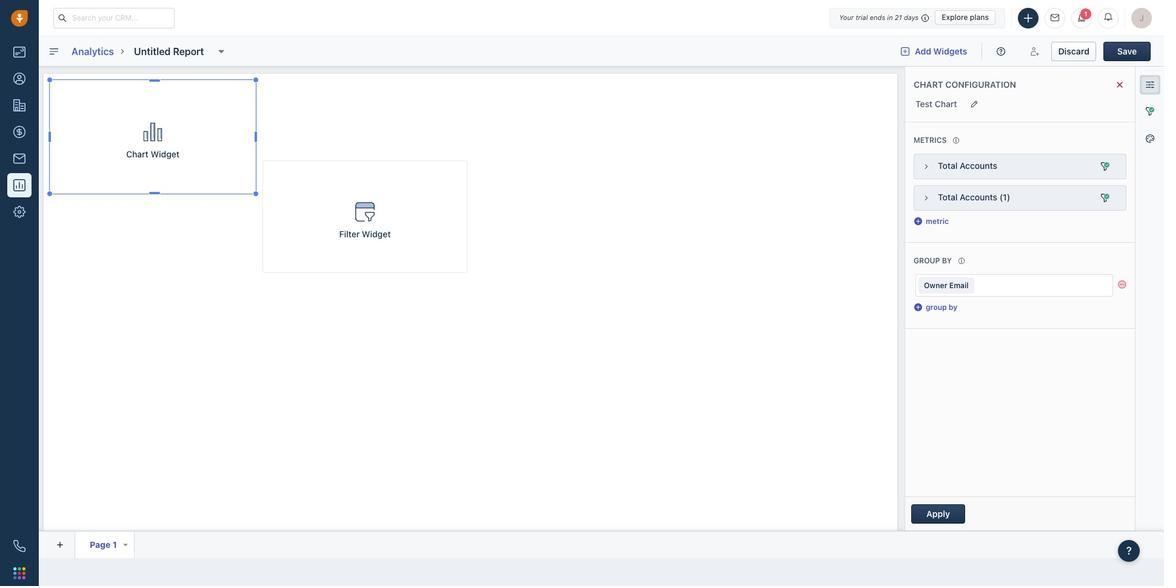 Task type: locate. For each thing, give the bounding box(es) containing it.
plans
[[970, 13, 989, 22]]

explore
[[942, 13, 968, 22]]

ends
[[870, 13, 885, 21]]

1 link
[[1071, 8, 1092, 28]]

freshworks switcher image
[[13, 568, 25, 580]]

21
[[895, 13, 902, 21]]

phone image
[[13, 541, 25, 553]]

in
[[887, 13, 893, 21]]

Search your CRM... text field
[[53, 8, 175, 28]]

explore plans
[[942, 13, 989, 22]]

your
[[839, 13, 854, 21]]

phone element
[[7, 535, 32, 559]]



Task type: vqa. For each thing, say whether or not it's contained in the screenshot.
the Freshservice 'button'
no



Task type: describe. For each thing, give the bounding box(es) containing it.
days
[[904, 13, 919, 21]]

your trial ends in 21 days
[[839, 13, 919, 21]]

1
[[1084, 10, 1088, 17]]

trial
[[856, 13, 868, 21]]

explore plans link
[[935, 10, 996, 25]]



